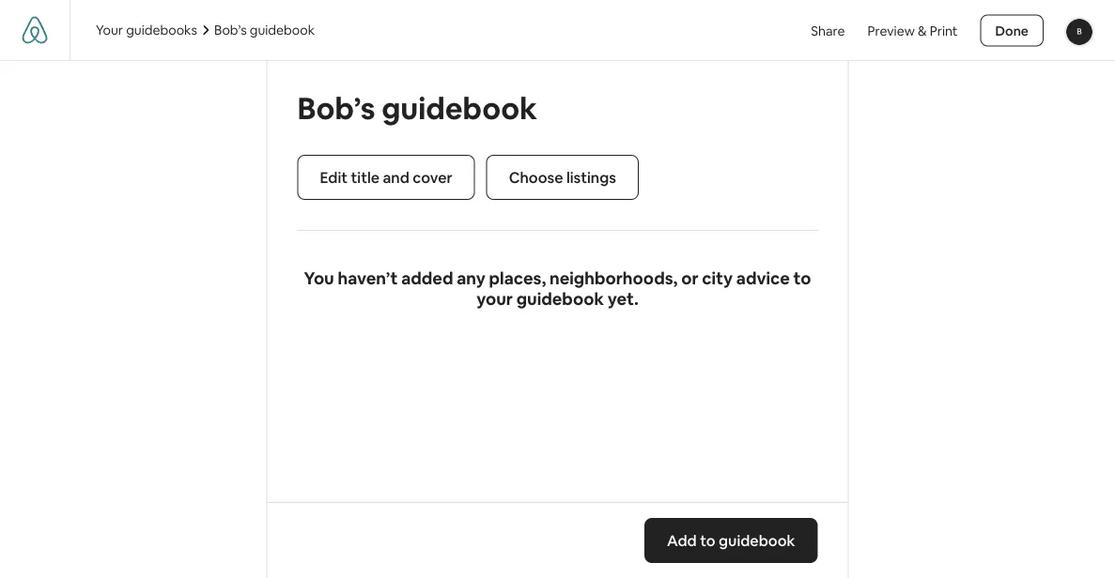 Task type: describe. For each thing, give the bounding box(es) containing it.
preview & print
[[868, 22, 958, 39]]

bob's guidebook link
[[201, 21, 315, 39]]

any
[[457, 268, 486, 290]]

edit title and cover button
[[297, 155, 475, 200]]

guidebook inside you haven't added any places, neighborhoods, or city advice to your guidebook yet.
[[517, 288, 604, 311]]

advice
[[737, 268, 790, 290]]

places,
[[489, 268, 546, 290]]

print
[[930, 22, 958, 39]]

add to guidebook button
[[645, 519, 818, 564]]

your guidebooks
[[96, 22, 197, 39]]

&
[[918, 22, 927, 39]]

profile image
[[1066, 19, 1093, 45]]

and
[[383, 168, 410, 187]]

done button
[[981, 15, 1044, 47]]

guidebook inside button
[[719, 531, 795, 551]]

cover
[[413, 168, 453, 187]]

choose listings
[[509, 168, 616, 187]]

or
[[681, 268, 699, 290]]

0 horizontal spatial bob's
[[214, 22, 247, 39]]

add to guidebook
[[667, 531, 795, 551]]

neighborhoods,
[[550, 268, 678, 290]]

city
[[702, 268, 733, 290]]

1 vertical spatial bob's guidebook
[[297, 88, 537, 128]]

to inside button
[[700, 531, 716, 551]]

guidebooks
[[126, 22, 197, 39]]

edit title and cover
[[320, 168, 453, 187]]

preview & print link
[[868, 22, 958, 39]]

bob's guidebook inside bob's guidebook link
[[214, 22, 315, 39]]

title
[[351, 168, 380, 187]]



Task type: vqa. For each thing, say whether or not it's contained in the screenshot.
guidebook inside the the you haven't added any places, neighborhoods, or city advice to your guidebook yet.
yes



Task type: locate. For each thing, give the bounding box(es) containing it.
yet.
[[608, 288, 639, 311]]

preview
[[868, 22, 915, 39]]

bob's right guidebooks
[[214, 22, 247, 39]]

1 horizontal spatial to
[[794, 268, 811, 290]]

0 vertical spatial bob's
[[214, 22, 247, 39]]

0 vertical spatial to
[[794, 268, 811, 290]]

choose
[[509, 168, 563, 187]]

added
[[401, 268, 453, 290]]

you
[[304, 268, 334, 290]]

your guidebooks link
[[96, 22, 197, 39]]

bob's
[[214, 22, 247, 39], [297, 88, 375, 128]]

share button
[[811, 21, 845, 40]]

0 horizontal spatial to
[[700, 531, 716, 551]]

0 vertical spatial bob's guidebook
[[214, 22, 315, 39]]

edit
[[320, 168, 348, 187]]

add
[[667, 531, 697, 551]]

bob's guidebook
[[214, 22, 315, 39], [297, 88, 537, 128]]

to right add
[[700, 531, 716, 551]]

to inside you haven't added any places, neighborhoods, or city advice to your guidebook yet.
[[794, 268, 811, 290]]

to
[[794, 268, 811, 290], [700, 531, 716, 551]]

1 vertical spatial to
[[700, 531, 716, 551]]

1 vertical spatial bob's
[[297, 88, 375, 128]]

listings
[[567, 168, 616, 187]]

you haven't added any places, neighborhoods, or city advice to your guidebook yet.
[[304, 268, 811, 311]]

guidebook
[[250, 22, 315, 39], [382, 88, 537, 128], [517, 288, 604, 311], [719, 531, 795, 551]]

to right advice
[[794, 268, 811, 290]]

choose listings button
[[486, 155, 639, 200]]

1 horizontal spatial bob's
[[297, 88, 375, 128]]

haven't
[[338, 268, 398, 290]]

done
[[996, 22, 1029, 39]]

your
[[96, 22, 123, 39]]

your
[[477, 288, 513, 311]]

bob's up edit
[[297, 88, 375, 128]]

share
[[811, 22, 845, 39]]



